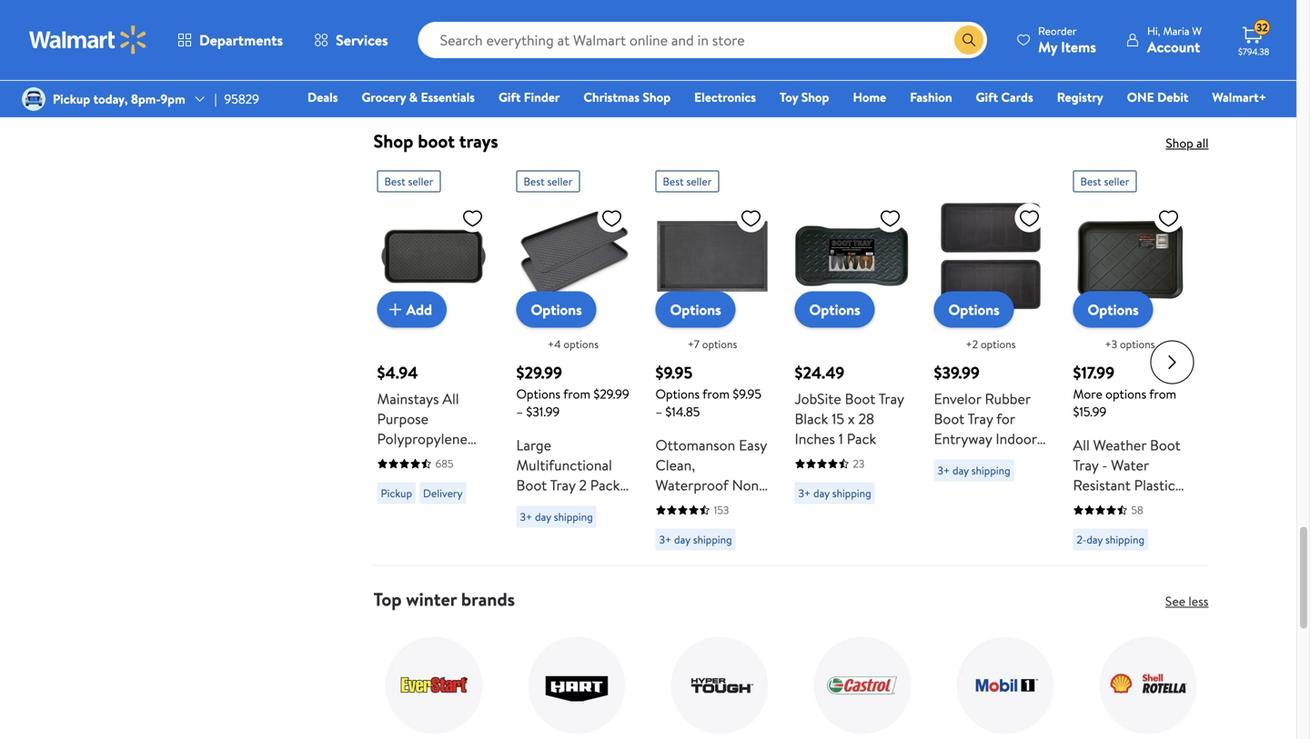 Task type: describe. For each thing, give the bounding box(es) containing it.
options for all weather boot tray - water resistant plastic utility shoe mat for indoor and outdoor use in all seasons by stalwart (black) image
[[1088, 300, 1139, 320]]

bowls
[[516, 615, 553, 635]]

shop down search icon
[[975, 71, 1003, 89]]

+3
[[1105, 337, 1117, 352]]

ottomanson
[[656, 435, 735, 455]]

1 horizontal spatial $9.95
[[733, 385, 762, 403]]

29"
[[409, 509, 429, 529]]

debit
[[1157, 88, 1189, 106]]

indoor inside all weather boot tray - water resistant plastic utility shoe mat for indoor and outdoor use in all seasons by stalwart (black)
[[1095, 515, 1137, 535]]

doormat
[[681, 495, 739, 515]]

black inside ottomanson easy clean, waterproof non- slip doormat indoor/outdoor boot tray, 18" x 28", black
[[682, 555, 715, 575]]

walmart+ link
[[1204, 87, 1275, 107]]

1.2
[[516, 655, 532, 676]]

today,
[[93, 90, 128, 108]]

32 inside the $39.99 envelor rubber boot tray for entryway indoor shoe trays for mudroom wet shoe mat tray multiuse rubber water tray mud mat winter boot mat large utility tray, chevron, 32 x 16 inch, 2 pack
[[1027, 589, 1043, 609]]

$31.99
[[526, 403, 560, 421]]

boot inside "$4.94 mainstays all purpose polypropylene diamond indoor/outdoor boot tray, black, 15" x 29""
[[377, 489, 408, 509]]

$15.99
[[1073, 403, 1107, 421]]

boot up "washable"
[[516, 475, 547, 495]]

options link for $9.95
[[656, 292, 736, 328]]

product group containing $9.95
[[656, 163, 769, 575]]

ottomanson easy clean, waterproof non- slip doormat indoor/outdoor boot tray, 18" x 28", black
[[656, 435, 767, 575]]

for right trays
[[1003, 449, 1022, 469]]

water inside all weather boot tray - water resistant plastic utility shoe mat for indoor and outdoor use in all seasons by stalwart (black)
[[1111, 455, 1149, 475]]

gift cards
[[976, 88, 1033, 106]]

day down entryway
[[953, 463, 969, 479]]

+4 options
[[548, 337, 599, 352]]

day down multifunctional
[[535, 509, 551, 525]]

large inside the $39.99 envelor rubber boot tray for entryway indoor shoe trays for mudroom wet shoe mat tray multiuse rubber water tray mud mat winter boot mat large utility tray, chevron, 32 x 16 inch, 2 pack
[[962, 569, 997, 589]]

product group containing $4.94
[[377, 163, 491, 558]]

for up trays
[[996, 409, 1015, 429]]

options for jobsite boot tray black 15 x 28 inches 1 pack image
[[809, 300, 860, 320]]

options for $17.99
[[1120, 337, 1155, 352]]

1 vertical spatial all
[[1073, 435, 1090, 455]]

in
[[1158, 535, 1170, 555]]

1 horizontal spatial 32
[[1257, 20, 1268, 35]]

add to favorites list, mainstays all purpose polypropylene diamond indoor/outdoor boot tray, black, 15" x 29" image
[[462, 207, 484, 230]]

departments button
[[162, 18, 299, 62]]

tray, inside "$4.94 mainstays all purpose polypropylene diamond indoor/outdoor boot tray, black, 15" x 29""
[[411, 489, 440, 509]]

my
[[1038, 37, 1057, 57]]

top
[[373, 587, 402, 612]]

pickup for pickup today, 8pm-9pm
[[53, 90, 90, 108]]

slip
[[656, 495, 678, 515]]

pack inside the $39.99 envelor rubber boot tray for entryway indoor shoe trays for mudroom wet shoe mat tray multiuse rubber water tray mud mat winter boot mat large utility tray, chevron, 32 x 16 inch, 2 pack
[[1006, 609, 1035, 629]]

now for never
[[720, 71, 743, 89]]

options for large multifunctional boot tray 2 pack boot mat washable indoor or outdoor tray mat for shoes boots plants pots paint tins pet bowls car storage, 30 x 15 x 1.2 inches image
[[531, 300, 582, 320]]

hi, maria w account
[[1147, 23, 1202, 57]]

winter
[[406, 587, 457, 612]]

plastic
[[1134, 475, 1175, 495]]

add to favorites list, jobsite boot tray black 15 x 28 inches 1 pack image
[[879, 207, 901, 230]]

weather
[[1093, 435, 1147, 455]]

shop boot trays
[[373, 128, 498, 154]]

shop left the boot
[[373, 128, 413, 154]]

$9.95 options from $9.95 – $14.85
[[656, 362, 762, 421]]

shop right toy
[[801, 88, 829, 106]]

all weather boot tray - water resistant plastic utility shoe mat for indoor and outdoor use in all seasons by stalwart (black)
[[1073, 435, 1181, 595]]

on-
[[388, 16, 410, 34]]

easy
[[739, 435, 767, 455]]

Search search field
[[418, 22, 987, 58]]

0 vertical spatial rubber
[[985, 389, 1031, 409]]

3 options link from the left
[[795, 292, 875, 328]]

tray left mud
[[975, 529, 1000, 549]]

toy shop link
[[772, 87, 837, 107]]

indoor inside the $39.99 envelor rubber boot tray for entryway indoor shoe trays for mudroom wet shoe mat tray multiuse rubber water tray mud mat winter boot mat large utility tray, chevron, 32 x 16 inch, 2 pack
[[996, 429, 1037, 449]]

9pm
[[161, 90, 185, 108]]

for inside large multifunctional boot tray 2 pack boot mat washable indoor or outdoor tray mat for shoes boots plants pots paint tins pet bowls car storage, 30 x 15 x 1.2 inches
[[544, 555, 563, 575]]

seller for +7 options
[[686, 174, 712, 189]]

walmart image
[[29, 25, 147, 55]]

now for cozy
[[1006, 71, 1029, 89]]

mainstays
[[377, 389, 439, 409]]

winter
[[962, 549, 1005, 569]]

seller for +3 options
[[1104, 174, 1129, 189]]

gift finder link
[[490, 87, 568, 107]]

mat inside all weather boot tray - water resistant plastic utility shoe mat for indoor and outdoor use in all seasons by stalwart (black)
[[1150, 495, 1175, 515]]

options right +2
[[981, 337, 1016, 352]]

one
[[1127, 88, 1154, 106]]

list item containing on-trend styles give cooler temps a warm welcoming.
[[363, 0, 648, 108]]

add to favorites list, large multifunctional boot tray 2 pack boot mat washable indoor or outdoor tray mat for shoes boots plants pots paint tins pet bowls car storage, 30 x 15 x 1.2 inches image
[[601, 207, 623, 230]]

and
[[1140, 515, 1163, 535]]

shipping down the 23
[[832, 486, 871, 501]]

give
[[477, 16, 500, 34]]

christmas shop
[[584, 88, 671, 106]]

shop now for cozy
[[975, 71, 1029, 89]]

shop now for trend
[[404, 71, 457, 89]]

2 inside large multifunctional boot tray 2 pack boot mat washable indoor or outdoor tray mat for shoes boots plants pots paint tins pet bowls car storage, 30 x 15 x 1.2 inches
[[579, 475, 587, 495]]

list item containing super cozy pieces that are oh-so-cute.
[[934, 0, 1220, 108]]

23
[[853, 456, 865, 472]]

departments
[[199, 30, 283, 50]]

by
[[1147, 555, 1162, 575]]

warm
[[587, 16, 618, 34]]

account
[[1147, 37, 1200, 57]]

are
[[1085, 16, 1102, 34]]

options for the envelor rubber boot tray for entryway indoor shoe trays for mudroom wet shoe mat tray multiuse rubber water tray mud mat winter boot mat large utility tray, chevron, 32 x 16 inch, 2 pack image
[[949, 300, 1000, 320]]

stalwart
[[1073, 575, 1125, 595]]

black,
[[443, 489, 480, 509]]

$39.99 envelor rubber boot tray for entryway indoor shoe trays for mudroom wet shoe mat tray multiuse rubber water tray mud mat winter boot mat large utility tray, chevron, 32 x 16 inch, 2 pack
[[934, 362, 1043, 629]]

$24.49
[[795, 362, 845, 384]]

trend
[[410, 16, 440, 34]]

options link for $17.99
[[1073, 292, 1153, 328]]

mat left the wet
[[969, 489, 994, 509]]

use
[[1131, 535, 1155, 555]]

0 horizontal spatial $29.99
[[516, 362, 562, 384]]

3+ day shipping up the or
[[520, 509, 593, 525]]

finder
[[524, 88, 560, 106]]

x inside ottomanson easy clean, waterproof non- slip doormat indoor/outdoor boot tray, 18" x 28", black
[[743, 535, 750, 555]]

options for $29.99
[[564, 337, 599, 352]]

best seller for +4 options
[[524, 174, 573, 189]]

$24.49 jobsite boot tray black 15 x 28 inches 1 pack
[[795, 362, 904, 449]]

3+ day shipping down doormat
[[659, 532, 732, 548]]

brands
[[461, 587, 515, 612]]

see less button
[[1165, 593, 1209, 610]]

list containing on-trend styles give cooler temps a warm welcoming.
[[363, 0, 1220, 108]]

list item containing layering never looked so good.
[[648, 0, 934, 108]]

mat up 16
[[934, 569, 959, 589]]

(black)
[[1128, 575, 1172, 595]]

add to favorites list, all weather boot tray - water resistant plastic utility shoe mat for indoor and outdoor use in all seasons by stalwart (black) image
[[1158, 207, 1180, 230]]

best for $4.94
[[384, 174, 405, 189]]

shop down the welcoming.
[[404, 71, 432, 89]]

mainstays all purpose polypropylene diamond indoor/outdoor boot tray, black, 15" x 29" image
[[377, 200, 491, 313]]

indoor inside large multifunctional boot tray 2 pack boot mat washable indoor or outdoor tray mat for shoes boots plants pots paint tins pet bowls car storage, 30 x 15 x 1.2 inches
[[579, 515, 620, 535]]

$17.99 more options from $15.99
[[1073, 362, 1177, 421]]

mat up paint
[[516, 555, 541, 575]]

3+ up 28",
[[659, 532, 672, 548]]

all
[[1197, 134, 1209, 152]]

2 list from the top
[[363, 611, 1220, 740]]

jobsite boot tray black 15 x 28 inches 1 pack image
[[795, 200, 908, 313]]

delivery
[[423, 486, 463, 501]]

options inside $9.95 options from $9.95 – $14.85
[[656, 385, 700, 403]]

w
[[1192, 23, 1202, 39]]

options inside $17.99 more options from $15.99
[[1106, 385, 1147, 403]]

Walmart Site-Wide search field
[[418, 22, 987, 58]]

mat down multifunctional
[[551, 495, 575, 515]]

pickup for pickup
[[381, 486, 412, 501]]

utility inside the $39.99 envelor rubber boot tray for entryway indoor shoe trays for mudroom wet shoe mat tray multiuse rubber water tray mud mat winter boot mat large utility tray, chevron, 32 x 16 inch, 2 pack
[[1001, 569, 1039, 589]]

utility inside all weather boot tray - water resistant plastic utility shoe mat for indoor and outdoor use in all seasons by stalwart (black)
[[1073, 495, 1112, 515]]

28",
[[656, 555, 678, 575]]

boots
[[516, 575, 553, 595]]

tray up trays
[[968, 409, 993, 429]]

shipping down 153
[[693, 532, 732, 548]]

shop down walmart site-wide search box
[[689, 71, 717, 89]]

chevron,
[[966, 589, 1024, 609]]

685
[[435, 456, 454, 472]]

x inside the $39.99 envelor rubber boot tray for entryway indoor shoe trays for mudroom wet shoe mat tray multiuse rubber water tray mud mat winter boot mat large utility tray, chevron, 32 x 16 inch, 2 pack
[[934, 609, 941, 629]]

boot
[[418, 128, 455, 154]]

so
[[797, 16, 810, 34]]

multifunctional
[[516, 455, 612, 475]]

services button
[[299, 18, 404, 62]]

product group containing $24.49
[[795, 163, 908, 558]]

16
[[944, 609, 957, 629]]

– for $9.95
[[656, 403, 662, 421]]

153
[[714, 503, 729, 518]]

2 inside the $39.99 envelor rubber boot tray for entryway indoor shoe trays for mudroom wet shoe mat tray multiuse rubber water tray mud mat winter boot mat large utility tray, chevron, 32 x 16 inch, 2 pack
[[994, 609, 1002, 629]]

best for +7 options
[[663, 174, 684, 189]]

pack inside large multifunctional boot tray 2 pack boot mat washable indoor or outdoor tray mat for shoes boots plants pots paint tins pet bowls car storage, 30 x 15 x 1.2 inches
[[590, 475, 620, 495]]

indoor/outdoor inside "$4.94 mainstays all purpose polypropylene diamond indoor/outdoor boot tray, black, 15" x 29""
[[377, 469, 479, 489]]

+7 options
[[688, 337, 737, 352]]

so-
[[1124, 16, 1141, 34]]

fashion
[[910, 88, 952, 106]]

trays
[[968, 449, 1000, 469]]

shipping down entryway
[[971, 463, 1011, 479]]

grocery & essentials link
[[353, 87, 483, 107]]



Task type: vqa. For each thing, say whether or not it's contained in the screenshot.
"tray," inside $4.94 Mainstays All Purpose Polypropylene Diamond Indoor/Outdoor Boot Tray, Black, 15" x 29"
yes



Task type: locate. For each thing, give the bounding box(es) containing it.
toy
[[780, 88, 798, 106]]

options up +7
[[670, 300, 721, 320]]

pet
[[579, 595, 601, 615]]

0 horizontal spatial 32
[[1027, 589, 1043, 609]]

0 horizontal spatial inches
[[535, 655, 576, 676]]

shoes
[[567, 555, 604, 575]]

black right 28",
[[682, 555, 715, 575]]

less
[[1189, 593, 1209, 610]]

shop now down the welcoming.
[[404, 71, 457, 89]]

that
[[1059, 16, 1082, 34]]

boot left 29"
[[377, 489, 408, 509]]

0 horizontal spatial tray,
[[411, 489, 440, 509]]

1 best from the left
[[384, 174, 405, 189]]

options link for $29.99
[[516, 292, 597, 328]]

envelor rubber boot tray for entryway indoor shoe trays for mudroom wet shoe mat tray multiuse rubber water tray mud mat winter boot mat large utility tray, chevron, 32 x 16 inch, 2 pack image
[[934, 200, 1048, 313]]

gift finder
[[499, 88, 560, 106]]

0 vertical spatial $29.99
[[516, 362, 562, 384]]

1 vertical spatial list
[[363, 611, 1220, 740]]

1 horizontal spatial black
[[795, 409, 828, 429]]

1 vertical spatial 32
[[1027, 589, 1043, 609]]

oh-
[[1106, 16, 1124, 34]]

1 vertical spatial pack
[[590, 475, 620, 495]]

pack inside $24.49 jobsite boot tray black 15 x 28 inches 1 pack
[[847, 429, 876, 449]]

1 vertical spatial rubber
[[991, 509, 1037, 529]]

list
[[363, 0, 1220, 108], [363, 611, 1220, 740]]

1 horizontal spatial 2
[[994, 609, 1002, 629]]

3 best from the left
[[663, 174, 684, 189]]

tray, inside the $39.99 envelor rubber boot tray for entryway indoor shoe trays for mudroom wet shoe mat tray multiuse rubber water tray mud mat winter boot mat large utility tray, chevron, 32 x 16 inch, 2 pack
[[934, 589, 963, 609]]

3+ up the or
[[520, 509, 532, 525]]

see
[[1165, 593, 1186, 610]]

never
[[724, 16, 754, 34]]

0 vertical spatial 2
[[579, 475, 587, 495]]

0 vertical spatial list
[[363, 0, 1220, 108]]

black inside $24.49 jobsite boot tray black 15 x 28 inches 1 pack
[[795, 409, 828, 429]]

ottomanson easy clean, waterproof non-slip doormat indoor/outdoor boot tray, 18" x 28", black image
[[656, 200, 769, 313]]

from down next slide for product carousel list icon on the right
[[1149, 385, 1177, 403]]

product group containing $17.99
[[1073, 163, 1187, 595]]

more
[[1073, 385, 1103, 403]]

from for $29.99
[[563, 385, 591, 403]]

15"
[[377, 509, 395, 529]]

15 right the 30
[[603, 635, 616, 655]]

all weather boot tray - water resistant plastic utility shoe mat for indoor and outdoor use in all seasons by stalwart (black) image
[[1073, 200, 1187, 313]]

0 vertical spatial indoor/outdoor
[[377, 469, 479, 489]]

pickup
[[53, 90, 90, 108], [381, 486, 412, 501]]

5 options link from the left
[[1073, 292, 1153, 328]]

options link up +7
[[656, 292, 736, 328]]

product group containing $29.99
[[516, 163, 630, 676]]

for left shoes
[[544, 555, 563, 575]]

best up ottomanson easy clean, waterproof non-slip doormat indoor/outdoor boot tray, 18" x 28", black image
[[663, 174, 684, 189]]

58
[[1131, 503, 1143, 518]]

2 vertical spatial pack
[[1006, 609, 1035, 629]]

0 vertical spatial large
[[516, 435, 551, 455]]

mud
[[1004, 529, 1032, 549]]

christmas
[[584, 88, 640, 106]]

boot right jobsite
[[845, 389, 876, 409]]

1 from from the left
[[563, 385, 591, 403]]

tray up pots
[[591, 535, 616, 555]]

or
[[516, 535, 530, 555]]

now down walmart site-wide search box
[[720, 71, 743, 89]]

see less
[[1165, 593, 1209, 610]]

2 best from the left
[[524, 174, 545, 189]]

2 horizontal spatial pack
[[1006, 609, 1035, 629]]

services
[[336, 30, 388, 50]]

18"
[[722, 535, 739, 555]]

from for $9.95
[[703, 385, 730, 403]]

3 seller from the left
[[686, 174, 712, 189]]

best down "gift finder"
[[524, 174, 545, 189]]

now right '&'
[[435, 71, 457, 89]]

shop
[[404, 71, 432, 89], [689, 71, 717, 89], [975, 71, 1003, 89], [643, 88, 671, 106], [801, 88, 829, 106], [373, 128, 413, 154], [1166, 134, 1194, 152]]

&
[[409, 88, 418, 106]]

options inside "$29.99 options from $29.99 – $31.99"
[[516, 385, 561, 403]]

indoor up shoes
[[579, 515, 620, 535]]

3+ right non-
[[798, 486, 811, 501]]

2 vertical spatial tray,
[[934, 589, 963, 609]]

4 options link from the left
[[934, 292, 1014, 328]]

diamond
[[377, 449, 434, 469]]

product group
[[377, 163, 491, 558], [516, 163, 630, 676], [656, 163, 769, 575], [795, 163, 908, 558], [934, 163, 1048, 629], [1073, 163, 1187, 595]]

1 horizontal spatial from
[[703, 385, 730, 403]]

0 vertical spatial pickup
[[53, 90, 90, 108]]

seller for $4.94
[[408, 174, 433, 189]]

tray, inside ottomanson easy clean, waterproof non- slip doormat indoor/outdoor boot tray, 18" x 28", black
[[689, 535, 718, 555]]

options link up $24.49
[[795, 292, 875, 328]]

– for $29.99
[[516, 403, 523, 421]]

boot down slip
[[656, 535, 686, 555]]

0 vertical spatial all
[[442, 389, 459, 409]]

4 best seller from the left
[[1080, 174, 1129, 189]]

1 horizontal spatial now
[[720, 71, 743, 89]]

utility up 2-
[[1073, 495, 1112, 515]]

0 horizontal spatial –
[[516, 403, 523, 421]]

$29.99 down +4
[[516, 362, 562, 384]]

shop left all at the top right of the page
[[1166, 134, 1194, 152]]

2 from from the left
[[703, 385, 730, 403]]

boot up plastic
[[1150, 435, 1181, 455]]

day up 28",
[[674, 532, 690, 548]]

2 horizontal spatial now
[[1006, 71, 1029, 89]]

1 vertical spatial large
[[962, 569, 997, 589]]

0 horizontal spatial now
[[435, 71, 457, 89]]

tray inside $24.49 jobsite boot tray black 15 x 28 inches 1 pack
[[879, 389, 904, 409]]

4 best from the left
[[1080, 174, 1101, 189]]

all down 2-
[[1073, 555, 1090, 575]]

3+ day shipping down the 23
[[798, 486, 871, 501]]

0 horizontal spatial water
[[934, 529, 972, 549]]

1 horizontal spatial pickup
[[381, 486, 412, 501]]

water inside the $39.99 envelor rubber boot tray for entryway indoor shoe trays for mudroom wet shoe mat tray multiuse rubber water tray mud mat winter boot mat large utility tray, chevron, 32 x 16 inch, 2 pack
[[934, 529, 972, 549]]

0 horizontal spatial from
[[563, 385, 591, 403]]

+4
[[548, 337, 561, 352]]

$17.99
[[1073, 362, 1115, 384]]

$4.94 mainstays all purpose polypropylene diamond indoor/outdoor boot tray, black, 15" x 29"
[[377, 362, 480, 529]]

best for +4 options
[[524, 174, 545, 189]]

search icon image
[[962, 33, 976, 47]]

0 horizontal spatial pickup
[[53, 90, 90, 108]]

gift left 'cards'
[[976, 88, 998, 106]]

gift
[[499, 88, 521, 106], [976, 88, 998, 106]]

options link up +2
[[934, 292, 1014, 328]]

indoor up the wet
[[996, 429, 1037, 449]]

grocery
[[362, 88, 406, 106]]

large down $31.99
[[516, 435, 551, 455]]

2 list item from the left
[[648, 0, 934, 108]]

0 vertical spatial 32
[[1257, 20, 1268, 35]]

0 vertical spatial water
[[1111, 455, 1149, 475]]

all right mainstays
[[442, 389, 459, 409]]

gift inside "link"
[[499, 88, 521, 106]]

options down +4
[[516, 385, 561, 403]]

2 horizontal spatial tray,
[[934, 589, 963, 609]]

1 vertical spatial $9.95
[[733, 385, 762, 403]]

+7
[[688, 337, 700, 352]]

boot down $39.99
[[934, 409, 965, 429]]

shop all link
[[1166, 134, 1209, 152]]

options up +3
[[1088, 300, 1139, 320]]

0 horizontal spatial $9.95
[[656, 362, 693, 384]]

1 vertical spatial tray,
[[689, 535, 718, 555]]

tray,
[[411, 489, 440, 509], [689, 535, 718, 555], [934, 589, 963, 609]]

3+ down entryway
[[938, 463, 950, 479]]

0 vertical spatial utility
[[1073, 495, 1112, 515]]

best seller for $4.94
[[384, 174, 433, 189]]

best up all weather boot tray - water resistant plastic utility shoe mat for indoor and outdoor use in all seasons by stalwart (black) image
[[1080, 174, 1101, 189]]

2 options link from the left
[[656, 292, 736, 328]]

2 outdoor from the left
[[1073, 535, 1128, 555]]

inches inside large multifunctional boot tray 2 pack boot mat washable indoor or outdoor tray mat for shoes boots plants pots paint tins pet bowls car storage, 30 x 15 x 1.2 inches
[[535, 655, 576, 676]]

seller
[[408, 174, 433, 189], [547, 174, 573, 189], [686, 174, 712, 189], [1104, 174, 1129, 189]]

options link up +3
[[1073, 292, 1153, 328]]

boot inside all weather boot tray - water resistant plastic utility shoe mat for indoor and outdoor use in all seasons by stalwart (black)
[[1150, 435, 1181, 455]]

$9.95 down +7
[[656, 362, 693, 384]]

3 from from the left
[[1149, 385, 1177, 403]]

boot inside ottomanson easy clean, waterproof non- slip doormat indoor/outdoor boot tray, 18" x 28", black
[[656, 535, 686, 555]]

seasons
[[1093, 555, 1143, 575]]

inches inside $24.49 jobsite boot tray black 15 x 28 inches 1 pack
[[795, 429, 835, 449]]

options up $24.49
[[809, 300, 860, 320]]

paint
[[516, 595, 548, 615]]

x inside $24.49 jobsite boot tray black 15 x 28 inches 1 pack
[[848, 409, 855, 429]]

clean,
[[656, 455, 695, 475]]

2-
[[1077, 532, 1087, 548]]

shoe inside all weather boot tray - water resistant plastic utility shoe mat for indoor and outdoor use in all seasons by stalwart (black)
[[1115, 495, 1146, 515]]

temps
[[541, 16, 575, 34]]

0 horizontal spatial black
[[682, 555, 715, 575]]

5 product group from the left
[[934, 163, 1048, 629]]

best seller
[[384, 174, 433, 189], [524, 174, 573, 189], [663, 174, 712, 189], [1080, 174, 1129, 189]]

1 vertical spatial $29.99
[[594, 385, 629, 403]]

1 horizontal spatial water
[[1111, 455, 1149, 475]]

32 up $794.38
[[1257, 20, 1268, 35]]

0 horizontal spatial 2
[[579, 475, 587, 495]]

seller up all weather boot tray - water resistant plastic utility shoe mat for indoor and outdoor use in all seasons by stalwart (black) image
[[1104, 174, 1129, 189]]

best seller down shop boot trays
[[384, 174, 433, 189]]

add to cart image
[[384, 299, 406, 321]]

0 horizontal spatial shop now
[[404, 71, 457, 89]]

15
[[832, 409, 844, 429], [603, 635, 616, 655]]

1 product group from the left
[[377, 163, 491, 558]]

2 product group from the left
[[516, 163, 630, 676]]

1 now from the left
[[435, 71, 457, 89]]

deals link
[[299, 87, 346, 107]]

large multifunctional boot tray 2 pack boot mat washable indoor or outdoor tray mat for shoes boots plants pots paint tins pet bowls car storage, 30 x 15 x 1.2 inches image
[[516, 200, 630, 313]]

tray left -
[[1073, 455, 1099, 475]]

day up seasons
[[1087, 532, 1103, 548]]

0 vertical spatial pack
[[847, 429, 876, 449]]

x inside "$4.94 mainstays all purpose polypropylene diamond indoor/outdoor boot tray, black, 15" x 29""
[[398, 509, 405, 529]]

3 shop now from the left
[[975, 71, 1029, 89]]

– left $31.99
[[516, 403, 523, 421]]

2 horizontal spatial from
[[1149, 385, 1177, 403]]

1 list from the top
[[363, 0, 1220, 108]]

reorder
[[1038, 23, 1077, 39]]

storage,
[[516, 635, 569, 655]]

0 vertical spatial 15
[[832, 409, 844, 429]]

1 horizontal spatial pack
[[847, 429, 876, 449]]

pots
[[598, 575, 626, 595]]

1 outdoor from the left
[[533, 535, 588, 555]]

2 horizontal spatial shop now
[[975, 71, 1029, 89]]

pickup inside product group
[[381, 486, 412, 501]]

2 shop now from the left
[[689, 71, 743, 89]]

2 vertical spatial all
[[1073, 555, 1090, 575]]

shop all
[[1166, 134, 1209, 152]]

– inside "$29.99 options from $29.99 – $31.99"
[[516, 403, 523, 421]]

1 vertical spatial 2
[[994, 609, 1002, 629]]

resistant
[[1073, 475, 1131, 495]]

for down resistant
[[1073, 515, 1092, 535]]

3 best seller from the left
[[663, 174, 712, 189]]

1 horizontal spatial outdoor
[[1073, 535, 1128, 555]]

trays
[[459, 128, 498, 154]]

large up inch,
[[962, 569, 997, 589]]

product group containing $39.99
[[934, 163, 1048, 629]]

day right non-
[[813, 486, 830, 501]]

best seller up all weather boot tray - water resistant plastic utility shoe mat for indoor and outdoor use in all seasons by stalwart (black) image
[[1080, 174, 1129, 189]]

registry
[[1057, 88, 1103, 106]]

from inside $9.95 options from $9.95 – $14.85
[[703, 385, 730, 403]]

1 gift from the left
[[499, 88, 521, 106]]

 image
[[22, 87, 45, 111]]

– inside $9.95 options from $9.95 – $14.85
[[656, 403, 662, 421]]

1 horizontal spatial shop now
[[689, 71, 743, 89]]

shop now for never
[[689, 71, 743, 89]]

-
[[1102, 455, 1108, 475]]

2 best seller from the left
[[524, 174, 573, 189]]

15 inside large multifunctional boot tray 2 pack boot mat washable indoor or outdoor tray mat for shoes boots plants pots paint tins pet bowls car storage, 30 x 15 x 1.2 inches
[[603, 635, 616, 655]]

black left the 1
[[795, 409, 828, 429]]

1 best seller from the left
[[384, 174, 433, 189]]

boot right winter at the right of the page
[[1008, 549, 1039, 569]]

0 horizontal spatial outdoor
[[533, 535, 588, 555]]

2 gift from the left
[[976, 88, 998, 106]]

add to favorites list, ottomanson easy clean, waterproof non-slip doormat indoor/outdoor boot tray, 18" x 28", black image
[[740, 207, 762, 230]]

tray inside all weather boot tray - water resistant plastic utility shoe mat for indoor and outdoor use in all seasons by stalwart (black)
[[1073, 455, 1099, 475]]

now for trend
[[435, 71, 457, 89]]

0 horizontal spatial utility
[[1001, 569, 1039, 589]]

list item
[[363, 0, 648, 108], [648, 0, 934, 108], [934, 0, 1220, 108]]

1 list item from the left
[[363, 0, 648, 108]]

outdoor inside large multifunctional boot tray 2 pack boot mat washable indoor or outdoor tray mat for shoes boots plants pots paint tins pet bowls car storage, 30 x 15 x 1.2 inches
[[533, 535, 588, 555]]

for inside all weather boot tray - water resistant plastic utility shoe mat for indoor and outdoor use in all seasons by stalwart (black)
[[1073, 515, 1092, 535]]

4 seller from the left
[[1104, 174, 1129, 189]]

1 options link from the left
[[516, 292, 597, 328]]

from inside "$29.99 options from $29.99 – $31.99"
[[563, 385, 591, 403]]

1 vertical spatial 15
[[603, 635, 616, 655]]

0 vertical spatial inches
[[795, 429, 835, 449]]

1 horizontal spatial indoor
[[996, 429, 1037, 449]]

0 vertical spatial $9.95
[[656, 362, 693, 384]]

1 horizontal spatial $29.99
[[594, 385, 629, 403]]

tray, left chevron, at bottom right
[[934, 589, 963, 609]]

home
[[853, 88, 886, 106]]

rubber right 'envelor'
[[985, 389, 1031, 409]]

all inside "$4.94 mainstays all purpose polypropylene diamond indoor/outdoor boot tray, black, 15" x 29""
[[442, 389, 459, 409]]

1 horizontal spatial inches
[[795, 429, 835, 449]]

home link
[[845, 87, 895, 107]]

car
[[556, 615, 579, 635]]

a
[[578, 16, 584, 34]]

gift for gift finder
[[499, 88, 521, 106]]

2 seller from the left
[[547, 174, 573, 189]]

1 vertical spatial utility
[[1001, 569, 1039, 589]]

|
[[214, 90, 217, 108]]

outdoor inside all weather boot tray - water resistant plastic utility shoe mat for indoor and outdoor use in all seasons by stalwart (black)
[[1073, 535, 1128, 555]]

shipping up seasons
[[1105, 532, 1145, 548]]

water right -
[[1111, 455, 1149, 475]]

options right +7
[[702, 337, 737, 352]]

deals
[[308, 88, 338, 106]]

3 now from the left
[[1006, 71, 1029, 89]]

inches left the 1
[[795, 429, 835, 449]]

outdoor right the or
[[533, 535, 588, 555]]

shipping up shoes
[[554, 509, 593, 525]]

0 horizontal spatial 15
[[603, 635, 616, 655]]

1 vertical spatial indoor/outdoor
[[656, 515, 757, 535]]

1 vertical spatial water
[[934, 529, 972, 549]]

0 horizontal spatial large
[[516, 435, 551, 455]]

best
[[384, 174, 405, 189], [524, 174, 545, 189], [663, 174, 684, 189], [1080, 174, 1101, 189]]

best for +3 options
[[1080, 174, 1101, 189]]

indoor
[[996, 429, 1037, 449], [579, 515, 620, 535], [1095, 515, 1137, 535]]

seller down shop boot trays
[[408, 174, 433, 189]]

0 horizontal spatial pack
[[590, 475, 620, 495]]

tray
[[879, 389, 904, 409], [968, 409, 993, 429], [1073, 455, 1099, 475], [550, 475, 576, 495], [997, 489, 1022, 509], [975, 529, 1000, 549], [591, 535, 616, 555]]

best seller for +3 options
[[1080, 174, 1129, 189]]

seller for +4 options
[[547, 174, 573, 189]]

15 inside $24.49 jobsite boot tray black 15 x 28 inches 1 pack
[[832, 409, 844, 429]]

1 horizontal spatial indoor/outdoor
[[656, 515, 757, 535]]

$29.99 down +4 options
[[594, 385, 629, 403]]

0 vertical spatial black
[[795, 409, 828, 429]]

95829
[[224, 90, 259, 108]]

options for $9.95
[[702, 337, 737, 352]]

3 product group from the left
[[656, 163, 769, 575]]

boot up the or
[[516, 495, 547, 515]]

options
[[531, 300, 582, 320], [670, 300, 721, 320], [809, 300, 860, 320], [949, 300, 1000, 320], [1088, 300, 1139, 320], [516, 385, 561, 403], [656, 385, 700, 403]]

rubber down the wet
[[991, 509, 1037, 529]]

pieces
[[1022, 16, 1057, 34]]

options for ottomanson easy clean, waterproof non-slip doormat indoor/outdoor boot tray, 18" x 28", black image
[[670, 300, 721, 320]]

shop now down search icon
[[975, 71, 1029, 89]]

$794.38
[[1238, 45, 1269, 58]]

indoor/outdoor inside ottomanson easy clean, waterproof non- slip doormat indoor/outdoor boot tray, 18" x 28", black
[[656, 515, 757, 535]]

0 horizontal spatial gift
[[499, 88, 521, 106]]

2 now from the left
[[720, 71, 743, 89]]

1 shop now from the left
[[404, 71, 457, 89]]

0 vertical spatial tray,
[[411, 489, 440, 509]]

gift for gift cards
[[976, 88, 998, 106]]

tray up mud
[[997, 489, 1022, 509]]

fashion link
[[902, 87, 960, 107]]

purpose
[[377, 409, 429, 429]]

8pm-
[[131, 90, 161, 108]]

$4.94
[[377, 362, 418, 384]]

mat left winter at the right of the page
[[934, 549, 959, 569]]

2 horizontal spatial indoor
[[1095, 515, 1137, 535]]

boot inside $24.49 jobsite boot tray black 15 x 28 inches 1 pack
[[845, 389, 876, 409]]

1 – from the left
[[516, 403, 523, 421]]

on-trend styles give cooler temps a warm welcoming.
[[388, 16, 618, 53]]

styles
[[443, 16, 474, 34]]

3+
[[938, 463, 950, 479], [798, 486, 811, 501], [520, 509, 532, 525], [659, 532, 672, 548]]

shop right christmas
[[643, 88, 671, 106]]

now
[[435, 71, 457, 89], [720, 71, 743, 89], [1006, 71, 1029, 89]]

pickup up 15"
[[381, 486, 412, 501]]

– left $14.85 at the right of the page
[[656, 403, 662, 421]]

options up +2
[[949, 300, 1000, 320]]

1 horizontal spatial large
[[962, 569, 997, 589]]

$29.99 options from $29.99 – $31.99
[[516, 362, 629, 421]]

large inside large multifunctional boot tray 2 pack boot mat washable indoor or outdoor tray mat for shoes boots plants pots paint tins pet bowls car storage, 30 x 15 x 1.2 inches
[[516, 435, 551, 455]]

next slide for product carousel list image
[[1150, 341, 1194, 384]]

looked
[[757, 16, 794, 34]]

6 product group from the left
[[1073, 163, 1187, 595]]

30
[[573, 635, 589, 655]]

add
[[406, 300, 432, 320]]

0 horizontal spatial indoor
[[579, 515, 620, 535]]

from right $31.99
[[563, 385, 591, 403]]

1 horizontal spatial tray,
[[689, 535, 718, 555]]

1 horizontal spatial 15
[[832, 409, 844, 429]]

2 – from the left
[[656, 403, 662, 421]]

polypropylene
[[377, 429, 468, 449]]

utility down mud
[[1001, 569, 1039, 589]]

2 up shoes
[[579, 475, 587, 495]]

from inside $17.99 more options from $15.99
[[1149, 385, 1177, 403]]

32 right chevron, at bottom right
[[1027, 589, 1043, 609]]

add to favorites list, envelor rubber boot tray for entryway indoor shoe trays for mudroom wet shoe mat tray multiuse rubber water tray mud mat winter boot mat large utility tray, chevron, 32 x 16 inch, 2 pack image
[[1019, 207, 1040, 230]]

3 list item from the left
[[934, 0, 1220, 108]]

1 vertical spatial black
[[682, 555, 715, 575]]

1 seller from the left
[[408, 174, 433, 189]]

1 vertical spatial pickup
[[381, 486, 412, 501]]

1 horizontal spatial –
[[656, 403, 662, 421]]

outdoor up stalwart
[[1073, 535, 1128, 555]]

options link up +4
[[516, 292, 597, 328]]

tray up "washable"
[[550, 475, 576, 495]]

3+ day shipping down entryway
[[938, 463, 1011, 479]]

1 horizontal spatial utility
[[1073, 495, 1112, 515]]

inches right 1.2 on the bottom of the page
[[535, 655, 576, 676]]

inch,
[[961, 609, 991, 629]]

2 right inch,
[[994, 609, 1002, 629]]

one debit
[[1127, 88, 1189, 106]]

pickup left today, at the top left of the page
[[53, 90, 90, 108]]

tray, left "black,"
[[411, 489, 440, 509]]

+3 options
[[1105, 337, 1155, 352]]

4 product group from the left
[[795, 163, 908, 558]]

day
[[953, 463, 969, 479], [813, 486, 830, 501], [535, 509, 551, 525], [674, 532, 690, 548], [1087, 532, 1103, 548]]

best seller for +7 options
[[663, 174, 712, 189]]

tray, left the 18" at right bottom
[[689, 535, 718, 555]]

0 horizontal spatial indoor/outdoor
[[377, 469, 479, 489]]

1 horizontal spatial gift
[[976, 88, 998, 106]]

1 vertical spatial inches
[[535, 655, 576, 676]]

mat right 58
[[1150, 495, 1175, 515]]

from
[[563, 385, 591, 403], [703, 385, 730, 403], [1149, 385, 1177, 403]]

tray right "28"
[[879, 389, 904, 409]]

best seller up large multifunctional boot tray 2 pack boot mat washable indoor or outdoor tray mat for shoes boots plants pots paint tins pet bowls car storage, 30 x 15 x 1.2 inches image
[[524, 174, 573, 189]]



